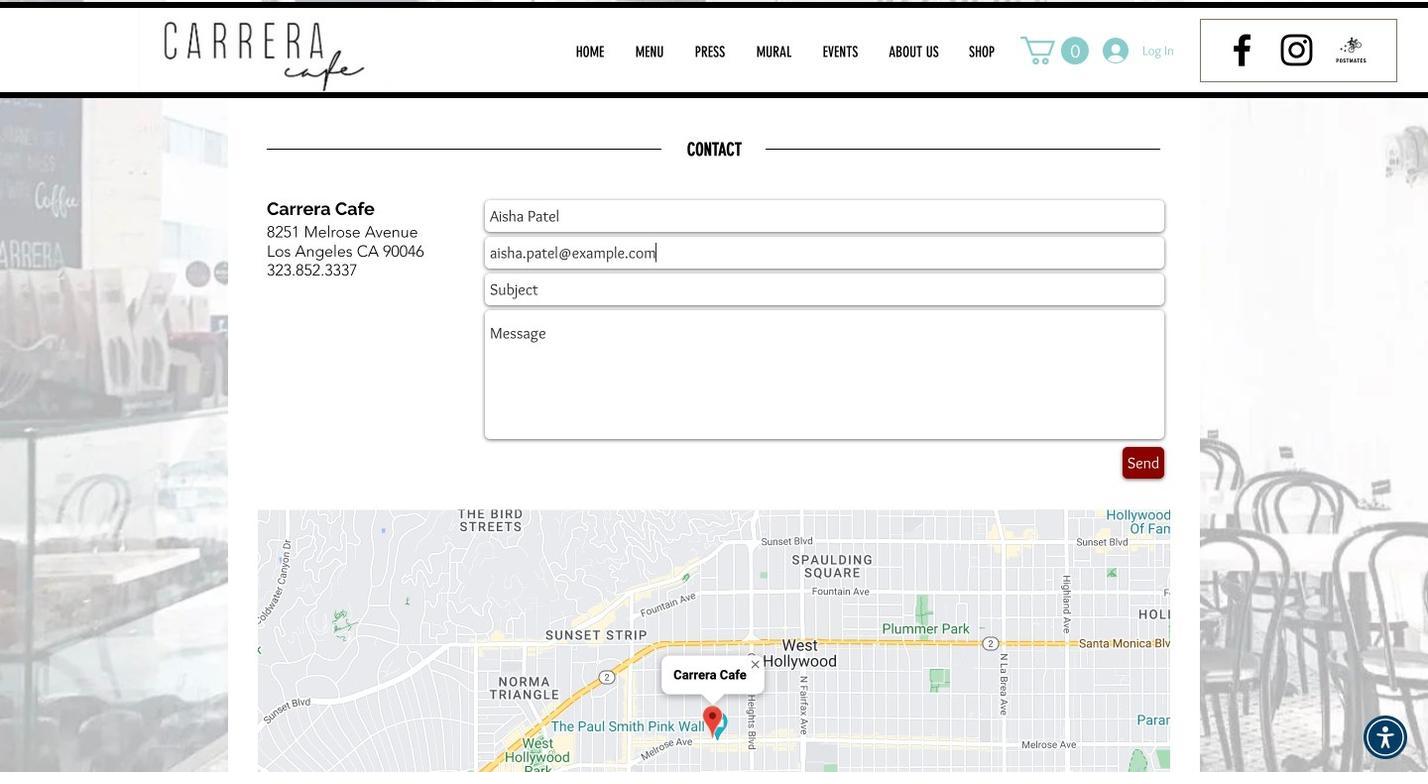 Task type: describe. For each thing, give the bounding box(es) containing it.
Message text field
[[485, 311, 1164, 439]]

Name * text field
[[485, 200, 1164, 232]]

Subject text field
[[485, 274, 1164, 306]]

social bar element
[[1221, 29, 1373, 71]]



Task type: locate. For each thing, give the bounding box(es) containing it.
Email * email field
[[485, 237, 1164, 269]]

black instagram icon image
[[1275, 29, 1318, 71]]

black facebook icon image
[[1221, 29, 1264, 71]]

postmates_logo_black_500x500.553e283cf409f image
[[1330, 29, 1373, 71]]

google maps element
[[258, 510, 1170, 773]]



